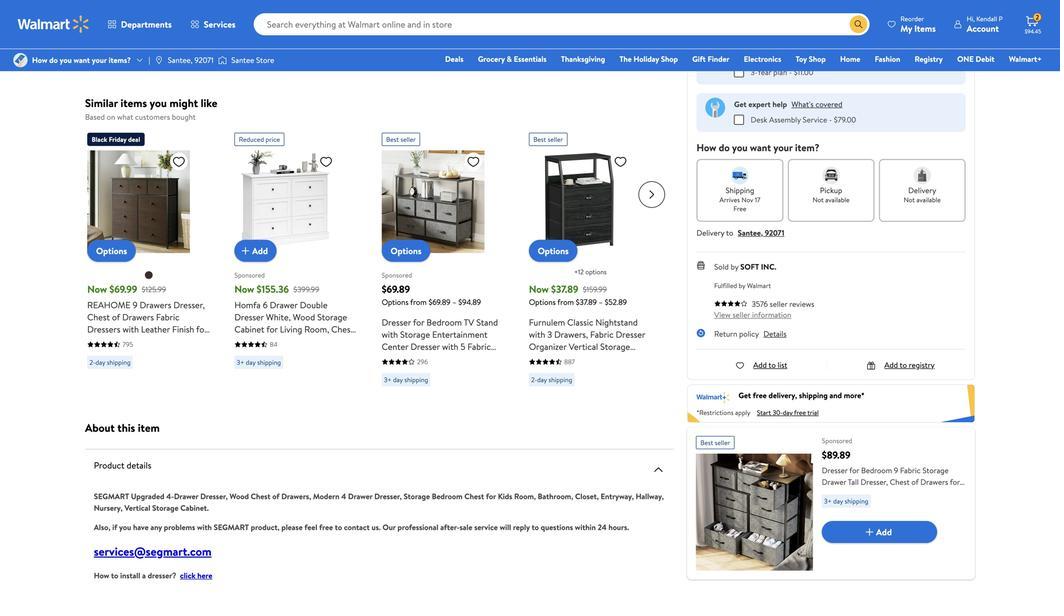 Task type: describe. For each thing, give the bounding box(es) containing it.
toy shop
[[796, 54, 826, 64]]

drawers down '$125.99'
[[140, 299, 172, 311]]

pickup
[[821, 185, 843, 196]]

day down adult
[[95, 358, 105, 367]]

3-year plan - $11.00
[[751, 67, 814, 77]]

0 vertical spatial what's covered button
[[812, 24, 863, 35]]

bathroom,
[[538, 491, 574, 502]]

shelf
[[382, 365, 401, 377]]

us.
[[372, 522, 381, 533]]

details button
[[764, 329, 787, 339]]

add to list
[[754, 360, 788, 371]]

hi, kendall p account
[[967, 14, 1003, 35]]

add to registry button
[[867, 360, 935, 371]]

1 vertical spatial covered
[[816, 99, 843, 110]]

the holiday shop link
[[615, 53, 683, 65]]

- for $8.00
[[789, 49, 792, 60]]

to left the contact
[[335, 522, 342, 533]]

with left 5
[[442, 341, 459, 353]]

storage down 4-
[[152, 503, 179, 514]]

drawers inside the sponsored $89.89 dresser for bedroom 9 fabric storage drawer tall dresser, chest of drawers for kids bedroom, closet, entryway, nursery 3+ day shipping
[[921, 477, 949, 488]]

next slide for similar items you might like list image
[[639, 181, 666, 208]]

vertical inside segmart upgraded 4-drawer dresser, wood chest of drawers, modern 4 drawer dresser, storage bedroom chest for kids room, bathroom, closet, entryway, hallway, nursery, vertical storage cabinet.
[[125, 503, 150, 514]]

6
[[263, 299, 268, 311]]

brown
[[87, 348, 112, 360]]

upgraded
[[131, 491, 165, 502]]

segmart inside segmart upgraded 4-drawer dresser, wood chest of drawers, modern 4 drawer dresser, storage bedroom chest for kids room, bathroom, closet, entryway, hallway, nursery, vertical storage cabinet.
[[94, 491, 129, 502]]

options link for now $37.89
[[529, 240, 578, 262]]

add inside $89.89 group
[[877, 526, 893, 539]]

sponsored $89.89 dresser for bedroom 9 fabric storage drawer tall dresser, chest of drawers for kids bedroom, closet, entryway, nursery 3+ day shipping
[[822, 436, 961, 506]]

1 horizontal spatial 92071
[[765, 227, 785, 238]]

please
[[282, 522, 303, 533]]

for left 296
[[403, 365, 415, 377]]

sponsored for now
[[235, 271, 265, 280]]

*restrictions
[[697, 408, 734, 418]]

storage up 296
[[400, 329, 430, 341]]

 image for santee store
[[218, 55, 227, 66]]

similar items you might like based on what customers bought
[[85, 95, 218, 122]]

add to favorites list, dresser for bedroom tv stand with storage entertainment center dresser with 5 fabric drawers with open storage shelf for bedroom living room hallway image
[[467, 155, 480, 169]]

2 options link from the left
[[382, 240, 431, 262]]

account
[[967, 22, 1000, 35]]

drawers inside sponsored now $155.36 $399.99 homfa 6 drawer double dresser white, wood storage cabinet for living room, chest of drawers for bedroom
[[245, 336, 277, 348]]

have
[[133, 522, 149, 533]]

shipping down 84 at the left of page
[[257, 358, 281, 367]]

toy
[[796, 54, 807, 64]]

leather
[[141, 323, 170, 336]]

day down cabinet
[[246, 358, 256, 367]]

1 horizontal spatial how
[[94, 571, 109, 581]]

walmart image
[[18, 15, 90, 33]]

now $69.99 $125.99 reahome 9 drawers dresser, chest of drawers fabric dressers with leather finish for adult dressers for bedroom brown
[[87, 283, 208, 360]]

you for how do you want your item?
[[733, 141, 748, 155]]

seller inside $89.89 group
[[715, 438, 731, 448]]

drawer inside the sponsored $89.89 dresser for bedroom 9 fabric storage drawer tall dresser, chest of drawers for kids bedroom, closet, entryway, nursery 3+ day shipping
[[822, 477, 847, 488]]

nursery
[[933, 489, 960, 499]]

fabric inside now $69.99 $125.99 reahome 9 drawers dresser, chest of drawers fabric dressers with leather finish for adult dressers for bedroom brown
[[156, 311, 180, 323]]

for up 84 at the left of page
[[267, 323, 278, 336]]

not for delivery
[[904, 195, 916, 205]]

registry link
[[910, 53, 948, 65]]

help
[[773, 99, 788, 110]]

delivery,
[[769, 390, 798, 401]]

how do you want your item?
[[697, 141, 820, 155]]

storage inside the sponsored $89.89 dresser for bedroom 9 fabric storage drawer tall dresser, chest of drawers for kids bedroom, closet, entryway, nursery 3+ day shipping
[[923, 466, 949, 476]]

get for get expert help what's covered
[[735, 99, 747, 110]]

0 vertical spatial $37.89
[[551, 283, 579, 296]]

$52.89
[[605, 297, 627, 308]]

1 vertical spatial santee,
[[738, 227, 763, 238]]

shipping down 296
[[405, 375, 428, 385]]

kendall
[[977, 14, 998, 23]]

view seller information
[[715, 310, 792, 320]]

best for sponsored
[[386, 135, 399, 144]]

to for add to registry
[[900, 360, 908, 371]]

soft
[[741, 261, 760, 272]]

by for sold
[[731, 261, 739, 272]]

drawers, inside segmart upgraded 4-drawer dresser, wood chest of drawers, modern 4 drawer dresser, storage bedroom chest for kids room, bathroom, closet, entryway, hallway, nursery, vertical storage cabinet.
[[282, 491, 311, 502]]

storage up professional on the bottom of page
[[404, 491, 430, 502]]

intent image for pickup image
[[823, 167, 841, 184]]

for down sponsored $69.89 options from $69.89 – $94.89
[[413, 317, 425, 329]]

deals link
[[440, 53, 469, 65]]

$69.99
[[109, 283, 137, 296]]

0 horizontal spatial $69.89
[[382, 283, 410, 296]]

services button
[[181, 11, 245, 38]]

living inside the 'dresser for bedroom tv stand with storage entertainment center dresser with 5 fabric drawers with open storage shelf for bedroom living room hallway'
[[454, 365, 477, 377]]

services
[[204, 18, 236, 30]]

$89.89 group
[[688, 428, 976, 580]]

wood inside sponsored now $155.36 $399.99 homfa 6 drawer double dresser white, wood storage cabinet for living room, chest of drawers for bedroom
[[293, 311, 315, 323]]

dresser inside the sponsored $89.89 dresser for bedroom 9 fabric storage drawer tall dresser, chest of drawers for kids bedroom, closet, entryway, nursery 3+ day shipping
[[822, 466, 848, 476]]

living inside sponsored now $155.36 $399.99 homfa 6 drawer double dresser white, wood storage cabinet for living room, chest of drawers for bedroom
[[280, 323, 302, 336]]

day inside the sponsored $89.89 dresser for bedroom 9 fabric storage drawer tall dresser, chest of drawers for kids bedroom, closet, entryway, nursery 3+ day shipping
[[834, 497, 844, 506]]

year for 3-
[[758, 67, 772, 77]]

the holiday shop
[[620, 54, 678, 64]]

available for delivery
[[917, 195, 941, 205]]

electronics
[[744, 54, 782, 64]]

to right reply
[[532, 522, 539, 533]]

furnulem
[[529, 317, 565, 329]]

dressers up brown
[[87, 323, 121, 336]]

also, if you have any problems with segmart product, please feel free to contact us. our professional after-sale service will reply to questions within 24 hours.
[[94, 522, 630, 533]]

entertainment
[[432, 329, 488, 341]]

0 horizontal spatial free
[[319, 522, 333, 533]]

for right 84 at the left of page
[[279, 336, 290, 348]]

plan for $8.00
[[774, 49, 788, 60]]

deal
[[128, 135, 140, 144]]

organizer
[[529, 341, 567, 353]]

toy shop link
[[791, 53, 831, 65]]

1 horizontal spatial 2-
[[531, 375, 537, 385]]

modern
[[313, 491, 340, 502]]

dresser up 296
[[411, 341, 440, 353]]

storage down entertainment
[[458, 353, 488, 365]]

2-Year plan - $8.00 checkbox
[[735, 50, 745, 60]]

3
[[548, 329, 552, 341]]

how for how do you want your items?
[[32, 55, 47, 65]]

add to registry
[[885, 360, 935, 371]]

$79.00
[[834, 114, 857, 125]]

gift finder
[[693, 54, 730, 64]]

want for item?
[[751, 141, 772, 155]]

day down tower,
[[537, 375, 547, 385]]

furnulem classic nightstand with 3 drawers, fabric dresser organizer vertical storage tower, stable bedroom end table with open shelf, black oak image
[[529, 151, 632, 253]]

wpp logo image
[[706, 23, 726, 43]]

3-Year plan - $11.00 checkbox
[[735, 67, 745, 77]]

options link for now $69.99
[[87, 240, 136, 262]]

delivery to santee, 92071
[[697, 227, 785, 238]]

vertical inside furnulem classic nightstand with 3 drawers, fabric dresser organizer vertical storage tower, stable bedroom end table with open shelf, black oak
[[569, 341, 599, 353]]

what's covered
[[812, 24, 863, 35]]

chest inside sponsored now $155.36 $399.99 homfa 6 drawer double dresser white, wood storage cabinet for living room, chest of drawers for bedroom
[[332, 323, 354, 336]]

1 vertical spatial 3+
[[384, 375, 392, 385]]

how for how do you want your item?
[[697, 141, 717, 155]]

of inside the sponsored $89.89 dresser for bedroom 9 fabric storage drawer tall dresser, chest of drawers for kids bedroom, closet, entryway, nursery 3+ day shipping
[[912, 477, 919, 488]]

reply
[[513, 522, 530, 533]]

end
[[619, 353, 634, 365]]

dresser for bedroom 9 fabric storage drawer tall dresser, chest of drawers for kids bedroom, closet, entryway, nursery image
[[697, 454, 814, 571]]

home
[[841, 54, 861, 64]]

sale
[[460, 522, 473, 533]]

0 horizontal spatial 3+ day shipping
[[237, 358, 281, 367]]

product
[[94, 460, 125, 472]]

1 vertical spatial what's covered button
[[792, 99, 843, 110]]

- for $79.00
[[830, 114, 833, 125]]

of inside now $69.99 $125.99 reahome 9 drawers dresser, chest of drawers fabric dressers with leather finish for adult dressers for bedroom brown
[[112, 311, 120, 323]]

dresser, inside now $69.99 $125.99 reahome 9 drawers dresser, chest of drawers fabric dressers with leather finish for adult dressers for bedroom brown
[[174, 299, 205, 311]]

next image image
[[117, 61, 126, 70]]

0 vertical spatial what's
[[812, 24, 834, 35]]

+12
[[575, 267, 584, 277]]

do for how do you want your item?
[[719, 141, 730, 155]]

my
[[901, 22, 913, 35]]

similar
[[85, 95, 118, 111]]

holiday
[[634, 54, 660, 64]]

grocery & essentials
[[478, 54, 547, 64]]

add to list button
[[736, 360, 788, 371]]

– inside sponsored $69.89 options from $69.89 – $94.89
[[453, 297, 457, 308]]

0 horizontal spatial 2-day shipping
[[90, 358, 131, 367]]

add to favorites list, reahome 9 drawers dresser, chest of drawers fabric dressers with leather finish for adult dressers for bedroom brown image
[[172, 155, 186, 169]]

what
[[117, 112, 133, 122]]

walmart plus image
[[697, 390, 730, 404]]

fabric inside the 'dresser for bedroom tv stand with storage entertainment center dresser with 5 fabric drawers with open storage shelf for bedroom living room hallway'
[[468, 341, 491, 353]]

p
[[999, 14, 1003, 23]]

fashion link
[[870, 53, 906, 65]]

deals
[[445, 54, 464, 64]]

sponsored $69.89 options from $69.89 – $94.89
[[382, 271, 481, 308]]

1 horizontal spatial segmart
[[214, 522, 249, 533]]

wood inside segmart upgraded 4-drawer dresser, wood chest of drawers, modern 4 drawer dresser, storage bedroom chest for kids room, bathroom, closet, entryway, hallway, nursery, vertical storage cabinet.
[[230, 491, 249, 502]]

also,
[[94, 522, 110, 533]]

one debit link
[[953, 53, 1000, 65]]

like
[[201, 95, 218, 111]]

now for $37.89
[[529, 283, 549, 296]]

dresser, up 'cabinet.'
[[200, 491, 228, 502]]

items
[[121, 95, 147, 111]]

with right center
[[416, 353, 432, 365]]

want for items?
[[74, 55, 90, 65]]

options for options from $69.89 – $94.89
[[391, 245, 422, 257]]

best for now
[[534, 135, 546, 144]]

santee store
[[231, 55, 274, 65]]

with inside now $69.99 $125.99 reahome 9 drawers dresser, chest of drawers fabric dressers with leather finish for adult dressers for bedroom brown
[[123, 323, 139, 336]]

you for also, if you have any problems with segmart product, please feel free to contact us. our professional after-sale service will reply to questions within 24 hours.
[[119, 522, 131, 533]]

add to favorites list, homfa 6 drawer double dresser white, wood storage cabinet for living room, chest of drawers for bedroom image
[[320, 155, 333, 169]]

entryway, inside segmart upgraded 4-drawer dresser, wood chest of drawers, modern 4 drawer dresser, storage bedroom chest for kids room, bathroom, closet, entryway, hallway, nursery, vertical storage cabinet.
[[601, 491, 634, 502]]

shipping down 887
[[549, 375, 573, 385]]

$11.00
[[794, 67, 814, 77]]

bedroom left the tv
[[427, 317, 462, 329]]

arrives
[[720, 195, 740, 205]]

by for fulfilled
[[739, 281, 746, 290]]

details
[[127, 460, 151, 472]]

84
[[270, 340, 278, 349]]

bedroom right hallway
[[417, 365, 452, 377]]

1 vertical spatial 2-day shipping
[[531, 375, 573, 385]]

with right table
[[551, 365, 567, 377]]

open inside the 'dresser for bedroom tv stand with storage entertainment center dresser with 5 fabric drawers with open storage shelf for bedroom living room hallway'
[[434, 353, 456, 365]]

services@segmart.com
[[94, 544, 212, 560]]

about
[[85, 420, 115, 436]]

to for add to list
[[769, 360, 776, 371]]

1 vertical spatial free
[[795, 408, 807, 418]]

reahome
[[87, 299, 131, 311]]

shipping inside the sponsored $89.89 dresser for bedroom 9 fabric storage drawer tall dresser, chest of drawers for kids bedroom, closet, entryway, nursery 3+ day shipping
[[845, 497, 869, 506]]

1 vertical spatial 3+ day shipping
[[384, 375, 428, 385]]

0 horizontal spatial 92071
[[195, 55, 214, 65]]

bedroom inside furnulem classic nightstand with 3 drawers, fabric dresser organizer vertical storage tower, stable bedroom end table with open shelf, black oak
[[582, 353, 617, 365]]

install
[[120, 571, 140, 581]]

dresser for bedroom tv stand with storage entertainment center dresser with 5 fabric drawers with open storage shelf for bedroom living room hallway
[[382, 317, 502, 390]]

with left 3
[[529, 329, 546, 341]]

your for items?
[[92, 55, 107, 65]]

room, inside sponsored now $155.36 $399.99 homfa 6 drawer double dresser white, wood storage cabinet for living room, chest of drawers for bedroom
[[305, 323, 329, 336]]

day inside get free delivery, shipping and more* banner
[[783, 408, 793, 418]]



Task type: locate. For each thing, give the bounding box(es) containing it.
$399.99
[[294, 284, 320, 295]]

start 30-day free trial
[[757, 408, 819, 418]]

items
[[915, 22, 936, 35]]

shipping
[[726, 185, 755, 196]]

nursery,
[[94, 503, 123, 514]]

thanksgiving
[[561, 54, 606, 64]]

0 vertical spatial how
[[32, 55, 47, 65]]

3+ down center
[[384, 375, 392, 385]]

now inside now $69.99 $125.99 reahome 9 drawers dresser, chest of drawers fabric dressers with leather finish for adult dressers for bedroom brown
[[87, 283, 107, 296]]

0 vertical spatial free
[[753, 390, 767, 401]]

here
[[197, 571, 213, 581]]

0 horizontal spatial open
[[434, 353, 456, 365]]

pickup not available
[[813, 185, 850, 205]]

1 horizontal spatial add to cart image
[[863, 526, 877, 539]]

open inside furnulem classic nightstand with 3 drawers, fabric dresser organizer vertical storage tower, stable bedroom end table with open shelf, black oak
[[570, 365, 591, 377]]

2 horizontal spatial 3+
[[825, 497, 832, 506]]

wood
[[293, 311, 315, 323], [230, 491, 249, 502]]

1 horizontal spatial living
[[454, 365, 477, 377]]

best inside $89.89 group
[[701, 438, 714, 448]]

for right 795
[[145, 336, 157, 348]]

vertical up 887
[[569, 341, 599, 353]]

not down intent image for delivery
[[904, 195, 916, 205]]

drawers, inside furnulem classic nightstand with 3 drawers, fabric dresser organizer vertical storage tower, stable bedroom end table with open shelf, black oak
[[555, 329, 588, 341]]

drawer inside sponsored now $155.36 $399.99 homfa 6 drawer double dresser white, wood storage cabinet for living room, chest of drawers for bedroom
[[270, 299, 298, 311]]

what's up $8.00
[[812, 24, 834, 35]]

2-day shipping down tower,
[[531, 375, 573, 385]]

delivery for not
[[909, 185, 937, 196]]

cabinet
[[235, 323, 265, 336]]

drawers down white,
[[245, 336, 277, 348]]

0 horizontal spatial now
[[87, 283, 107, 296]]

1 vertical spatial your
[[774, 141, 793, 155]]

1 options link from the left
[[87, 240, 136, 262]]

2 vertical spatial -
[[830, 114, 833, 125]]

17
[[755, 195, 761, 205]]

a
[[142, 571, 146, 581]]

get for get free delivery, shipping and more*
[[739, 390, 752, 401]]

1 now from the left
[[87, 283, 107, 296]]

options up the furnulem
[[529, 297, 556, 308]]

electronics link
[[739, 53, 787, 65]]

storage
[[317, 311, 347, 323], [400, 329, 430, 341], [601, 341, 631, 353], [458, 353, 488, 365], [923, 466, 949, 476], [404, 491, 430, 502], [152, 503, 179, 514]]

options up sponsored $69.89 options from $69.89 – $94.89
[[391, 245, 422, 257]]

dresser, up 'finish'
[[174, 299, 205, 311]]

dressers for bedroom, heavy duty 4-drawer wood chest of drawers, modern storage bedroom chest for kids room, black vertical storage cabinet for bathroom, closet, entryway, hallway, nursery, l2027 - image 5 of 10 image
[[91, 0, 155, 51]]

you for how do you want your items?
[[60, 55, 72, 65]]

fulfilled by walmart
[[715, 281, 772, 290]]

2 plan from the top
[[774, 67, 788, 77]]

add button down bedroom,
[[822, 522, 938, 544]]

intent image for delivery image
[[914, 167, 932, 184]]

9 inside now $69.99 $125.99 reahome 9 drawers dresser, chest of drawers fabric dressers with leather finish for adult dressers for bedroom brown
[[133, 299, 138, 311]]

what's covered button up home link
[[812, 24, 863, 35]]

plan up 3-year plan - $11.00
[[774, 49, 788, 60]]

you down walmart image
[[60, 55, 72, 65]]

drawer left tall
[[822, 477, 847, 488]]

fabric inside furnulem classic nightstand with 3 drawers, fabric dresser organizer vertical storage tower, stable bedroom end table with open shelf, black oak
[[591, 329, 614, 341]]

shipping arrives nov 17 free
[[720, 185, 761, 213]]

do down in_home_installation logo
[[719, 141, 730, 155]]

2
[[1036, 13, 1040, 22]]

$69.89
[[382, 283, 410, 296], [429, 297, 451, 308]]

options link
[[87, 240, 136, 262], [382, 240, 431, 262], [529, 240, 578, 262]]

desk assembly service - $79.00
[[751, 114, 857, 125]]

get inside banner
[[739, 390, 752, 401]]

our
[[383, 522, 396, 533]]

add button for price
[[235, 240, 277, 262]]

get expert help what's covered
[[735, 99, 843, 110]]

available inside pickup not available
[[826, 195, 850, 205]]

get free delivery, shipping and more* banner
[[688, 385, 976, 423]]

within
[[575, 522, 596, 533]]

storage up nursery at right bottom
[[923, 466, 949, 476]]

0 horizontal spatial available
[[826, 195, 850, 205]]

0 horizontal spatial –
[[453, 297, 457, 308]]

3+ down cabinet
[[237, 358, 244, 367]]

- for $11.00
[[790, 67, 793, 77]]

9 inside the sponsored $89.89 dresser for bedroom 9 fabric storage drawer tall dresser, chest of drawers for kids bedroom, closet, entryway, nursery 3+ day shipping
[[895, 466, 899, 476]]

0 horizontal spatial best seller
[[386, 135, 416, 144]]

2 vertical spatial free
[[319, 522, 333, 533]]

0 horizontal spatial black
[[92, 135, 107, 144]]

2-day shipping down adult
[[90, 358, 131, 367]]

 image
[[13, 53, 28, 67]]

bedroom inside now $69.99 $125.99 reahome 9 drawers dresser, chest of drawers fabric dressers with leather finish for adult dressers for bedroom brown
[[159, 336, 194, 348]]

2 vertical spatial 2-
[[531, 375, 537, 385]]

1 vertical spatial want
[[751, 141, 772, 155]]

1 vertical spatial delivery
[[697, 227, 725, 238]]

now inside sponsored now $155.36 $399.99 homfa 6 drawer double dresser white, wood storage cabinet for living room, chest of drawers for bedroom
[[235, 283, 254, 296]]

1 horizontal spatial wood
[[293, 311, 315, 323]]

3 now from the left
[[529, 283, 549, 296]]

return policy details
[[715, 329, 787, 339]]

options
[[96, 245, 127, 257], [391, 245, 422, 257], [538, 245, 569, 257], [382, 297, 409, 308], [529, 297, 556, 308]]

3+ day shipping down 84 at the left of page
[[237, 358, 281, 367]]

if
[[112, 522, 117, 533]]

get
[[735, 99, 747, 110], [739, 390, 752, 401]]

delivery down intent image for delivery
[[909, 185, 937, 196]]

item?
[[796, 141, 820, 155]]

year down electronics link
[[758, 67, 772, 77]]

0 horizontal spatial entryway,
[[601, 491, 634, 502]]

1 horizontal spatial vertical
[[569, 341, 599, 353]]

open left 5
[[434, 353, 456, 365]]

 image left 'santee'
[[218, 55, 227, 66]]

1 vertical spatial by
[[739, 281, 746, 290]]

1 horizontal spatial shop
[[809, 54, 826, 64]]

4 product group from the left
[[529, 128, 652, 391]]

1 vertical spatial $37.89
[[576, 297, 597, 308]]

2-
[[751, 49, 758, 60], [90, 358, 95, 367], [531, 375, 537, 385]]

0 vertical spatial 92071
[[195, 55, 214, 65]]

2-year plan - $8.00
[[751, 49, 813, 60]]

887
[[565, 357, 575, 367]]

kids inside the sponsored $89.89 dresser for bedroom 9 fabric storage drawer tall dresser, chest of drawers for kids bedroom, closet, entryway, nursery 3+ day shipping
[[822, 489, 836, 499]]

best
[[386, 135, 399, 144], [534, 135, 546, 144], [701, 438, 714, 448]]

2 available from the left
[[917, 195, 941, 205]]

plan for $11.00
[[774, 67, 788, 77]]

vertical down 'upgraded'
[[125, 503, 150, 514]]

based
[[85, 112, 105, 122]]

add to cart image for reduced price
[[239, 244, 252, 258]]

0 horizontal spatial not
[[813, 195, 824, 205]]

shop right toy
[[809, 54, 826, 64]]

you right if
[[119, 522, 131, 533]]

0 vertical spatial santee,
[[168, 55, 193, 65]]

1 vertical spatial how
[[697, 141, 717, 155]]

product group containing now $37.89
[[529, 128, 652, 391]]

product,
[[251, 522, 280, 533]]

chest inside the sponsored $89.89 dresser for bedroom 9 fabric storage drawer tall dresser, chest of drawers for kids bedroom, closet, entryway, nursery 3+ day shipping
[[890, 477, 910, 488]]

rustic brown image
[[144, 271, 153, 280]]

plan down 2-year plan - $8.00
[[774, 67, 788, 77]]

Desk Assembly Service - $79.00 checkbox
[[735, 115, 745, 125]]

1 horizontal spatial from
[[558, 297, 574, 308]]

options
[[586, 267, 607, 277]]

1 vertical spatial living
[[454, 365, 477, 377]]

1 horizontal spatial room,
[[515, 491, 536, 502]]

living down 5
[[454, 365, 477, 377]]

bedroom inside the sponsored $89.89 dresser for bedroom 9 fabric storage drawer tall dresser, chest of drawers for kids bedroom, closet, entryway, nursery 3+ day shipping
[[862, 466, 893, 476]]

with down 'cabinet.'
[[197, 522, 212, 533]]

0 vertical spatial living
[[280, 323, 302, 336]]

0 vertical spatial room,
[[305, 323, 329, 336]]

dresser inside sponsored now $155.36 $399.99 homfa 6 drawer double dresser white, wood storage cabinet for living room, chest of drawers for bedroom
[[235, 311, 264, 323]]

price
[[266, 135, 280, 144]]

0 horizontal spatial shop
[[661, 54, 678, 64]]

grocery
[[478, 54, 505, 64]]

questions
[[541, 522, 573, 533]]

options inside sponsored $69.89 options from $69.89 – $94.89
[[382, 297, 409, 308]]

drawers up 795
[[122, 311, 154, 323]]

covered up home link
[[836, 24, 863, 35]]

one debit
[[958, 54, 995, 64]]

drawers
[[140, 299, 172, 311], [122, 311, 154, 323], [245, 336, 277, 348], [382, 353, 414, 365], [921, 477, 949, 488]]

entryway,
[[898, 489, 931, 499], [601, 491, 634, 502]]

shop inside toy shop link
[[809, 54, 826, 64]]

your left items?
[[92, 55, 107, 65]]

0 vertical spatial black
[[92, 135, 107, 144]]

free
[[753, 390, 767, 401], [795, 408, 807, 418], [319, 522, 333, 533]]

2 product group from the left
[[235, 128, 358, 391]]

now for $69.99
[[87, 283, 107, 296]]

1 horizontal spatial add button
[[822, 522, 938, 544]]

reorder
[[901, 14, 925, 23]]

closet, inside segmart upgraded 4-drawer dresser, wood chest of drawers, modern 4 drawer dresser, storage bedroom chest for kids room, bathroom, closet, entryway, hallway, nursery, vertical storage cabinet.
[[575, 491, 599, 502]]

add button for seller
[[822, 522, 938, 544]]

options inside the 'now $37.89 $159.99 options from $37.89 – $52.89'
[[529, 297, 556, 308]]

– down $159.99
[[599, 297, 603, 308]]

1 horizontal spatial closet,
[[873, 489, 896, 499]]

1 year from the top
[[758, 49, 772, 60]]

0 horizontal spatial  image
[[155, 56, 163, 65]]

thanksgiving link
[[556, 53, 611, 65]]

plan
[[774, 49, 788, 60], [774, 67, 788, 77]]

intent image for shipping image
[[732, 167, 749, 184]]

want down the desk
[[751, 141, 772, 155]]

classic
[[568, 317, 594, 329]]

 image
[[218, 55, 227, 66], [155, 56, 163, 65]]

0 horizontal spatial options link
[[87, 240, 136, 262]]

segmart upgraded 4-drawer dresser, wood chest of drawers, modern 4 drawer dresser, storage bedroom chest for kids room, bathroom, closet, entryway, hallway, nursery, vertical storage cabinet.
[[94, 491, 664, 514]]

1 horizontal spatial 9
[[895, 466, 899, 476]]

sponsored for $69.89
[[382, 271, 412, 280]]

view seller information link
[[715, 310, 792, 320]]

add to favorites list, furnulem classic nightstand with 3 drawers, fabric dresser organizer vertical storage tower, stable bedroom end table with open shelf, black oak image
[[614, 155, 628, 169]]

departments
[[121, 18, 172, 30]]

3.8862 stars out of 5, based on 3576 seller reviews element
[[715, 300, 748, 307]]

dresser for bedroom tv stand with storage entertainment center dresser with 5 fabric drawers with open storage shelf for bedroom living room hallway image
[[382, 151, 485, 253]]

kids left bedroom,
[[822, 489, 836, 499]]

0 horizontal spatial add button
[[235, 240, 277, 262]]

–
[[453, 297, 457, 308], [599, 297, 603, 308]]

search icon image
[[855, 20, 864, 29]]

92071
[[195, 55, 214, 65], [765, 227, 785, 238]]

0 vertical spatial covered
[[836, 24, 863, 35]]

0 horizontal spatial living
[[280, 323, 302, 336]]

Search search field
[[254, 13, 870, 35]]

not inside pickup not available
[[813, 195, 824, 205]]

bedroom up bedroom,
[[862, 466, 893, 476]]

options up $69.99
[[96, 245, 127, 257]]

now up homfa
[[235, 283, 254, 296]]

list
[[778, 360, 788, 371]]

1 product group from the left
[[87, 128, 210, 391]]

fabric inside the sponsored $89.89 dresser for bedroom 9 fabric storage drawer tall dresser, chest of drawers for kids bedroom, closet, entryway, nursery 3+ day shipping
[[901, 466, 921, 476]]

add to cart image up homfa
[[239, 244, 252, 258]]

product group
[[87, 128, 210, 391], [235, 128, 358, 391], [382, 128, 505, 391], [529, 128, 652, 391]]

dresser
[[235, 311, 264, 323], [382, 317, 411, 329], [616, 329, 646, 341], [411, 341, 440, 353], [822, 466, 848, 476]]

santee
[[231, 55, 254, 65]]

for inside segmart upgraded 4-drawer dresser, wood chest of drawers, modern 4 drawer dresser, storage bedroom chest for kids room, bathroom, closet, entryway, hallway, nursery, vertical storage cabinet.
[[486, 491, 496, 502]]

options link up sponsored $69.89 options from $69.89 – $94.89
[[382, 240, 431, 262]]

segmart left product,
[[214, 522, 249, 533]]

of inside sponsored now $155.36 $399.99 homfa 6 drawer double dresser white, wood storage cabinet for living room, chest of drawers for bedroom
[[235, 336, 243, 348]]

what's up desk assembly service - $79.00
[[792, 99, 814, 110]]

1 horizontal spatial want
[[751, 141, 772, 155]]

1 horizontal spatial sponsored
[[382, 271, 412, 280]]

not for pickup
[[813, 195, 824, 205]]

product group containing now $155.36
[[235, 128, 358, 391]]

1 vertical spatial year
[[758, 67, 772, 77]]

0 vertical spatial 3+
[[237, 358, 244, 367]]

0 vertical spatial get
[[735, 99, 747, 110]]

3 product group from the left
[[382, 128, 505, 391]]

1 horizontal spatial black
[[617, 365, 637, 377]]

dressers right adult
[[110, 336, 143, 348]]

3+ day shipping down 296
[[384, 375, 428, 385]]

1 horizontal spatial drawers,
[[555, 329, 588, 341]]

dresser, right tall
[[861, 477, 889, 488]]

0 vertical spatial drawers,
[[555, 329, 588, 341]]

sponsored for $89.89
[[822, 436, 853, 446]]

homfa
[[235, 299, 261, 311]]

add to cart image for best seller
[[863, 526, 877, 539]]

1 horizontal spatial $69.89
[[429, 297, 451, 308]]

chest
[[87, 311, 110, 323], [332, 323, 354, 336], [890, 477, 910, 488], [251, 491, 271, 502], [465, 491, 484, 502]]

9
[[133, 299, 138, 311], [895, 466, 899, 476]]

1 horizontal spatial 3+
[[384, 375, 392, 385]]

segmart up nursery,
[[94, 491, 129, 502]]

1 horizontal spatial entryway,
[[898, 489, 931, 499]]

shelf,
[[593, 365, 614, 377]]

year for 2-
[[758, 49, 772, 60]]

shipping inside banner
[[800, 390, 828, 401]]

delivery
[[909, 185, 937, 196], [697, 227, 725, 238]]

you inside similar items you might like based on what customers bought
[[150, 95, 167, 111]]

dresser, inside the sponsored $89.89 dresser for bedroom 9 fabric storage drawer tall dresser, chest of drawers for kids bedroom, closet, entryway, nursery 3+ day shipping
[[861, 477, 889, 488]]

2 not from the left
[[904, 195, 916, 205]]

 image for santee, 92071
[[155, 56, 163, 65]]

entryway, inside the sponsored $89.89 dresser for bedroom 9 fabric storage drawer tall dresser, chest of drawers for kids bedroom, closet, entryway, nursery 3+ day shipping
[[898, 489, 931, 499]]

with up shelf
[[382, 329, 398, 341]]

sponsored inside the sponsored $89.89 dresser for bedroom 9 fabric storage drawer tall dresser, chest of drawers for kids bedroom, closet, entryway, nursery 3+ day shipping
[[822, 436, 853, 446]]

room, inside segmart upgraded 4-drawer dresser, wood chest of drawers, modern 4 drawer dresser, storage bedroom chest for kids room, bathroom, closet, entryway, hallway, nursery, vertical storage cabinet.
[[515, 491, 536, 502]]

1 horizontal spatial 3+ day shipping
[[384, 375, 428, 385]]

0 vertical spatial wood
[[293, 311, 315, 323]]

how down in_home_installation logo
[[697, 141, 717, 155]]

3 options link from the left
[[529, 240, 578, 262]]

*restrictions apply
[[697, 408, 751, 418]]

room, left bathroom,
[[515, 491, 536, 502]]

0 vertical spatial 9
[[133, 299, 138, 311]]

product details image
[[652, 464, 666, 477]]

closet, up within
[[575, 491, 599, 502]]

for up nursery at right bottom
[[951, 477, 961, 488]]

service
[[475, 522, 498, 533]]

santee,
[[168, 55, 193, 65], [738, 227, 763, 238]]

|
[[149, 55, 150, 65]]

2 shop from the left
[[809, 54, 826, 64]]

now up the furnulem
[[529, 283, 549, 296]]

storage down nightstand
[[601, 341, 631, 353]]

1 from from the left
[[410, 297, 427, 308]]

1 vertical spatial vertical
[[125, 503, 150, 514]]

for right 'finish'
[[196, 323, 208, 336]]

santee, right |
[[168, 55, 193, 65]]

delivery inside "delivery not available"
[[909, 185, 937, 196]]

your left item?
[[774, 141, 793, 155]]

shop inside the holiday shop link
[[661, 54, 678, 64]]

0 vertical spatial want
[[74, 55, 90, 65]]

bedroom inside sponsored now $155.36 $399.99 homfa 6 drawer double dresser white, wood storage cabinet for living room, chest of drawers for bedroom
[[292, 336, 328, 348]]

1 horizontal spatial available
[[917, 195, 941, 205]]

free left the trial
[[795, 408, 807, 418]]

drawers,
[[555, 329, 588, 341], [282, 491, 311, 502]]

0 horizontal spatial 3+
[[237, 358, 244, 367]]

options for reahome 9 drawers dresser, chest of drawers fabric dressers with leather finish for adult dressers for bedroom brown
[[96, 245, 127, 257]]

not inside "delivery not available"
[[904, 195, 916, 205]]

of inside segmart upgraded 4-drawer dresser, wood chest of drawers, modern 4 drawer dresser, storage bedroom chest for kids room, bathroom, closet, entryway, hallway, nursery, vertical storage cabinet.
[[273, 491, 280, 502]]

bedroom right 84 at the left of page
[[292, 336, 328, 348]]

0 vertical spatial segmart
[[94, 491, 129, 502]]

storage inside furnulem classic nightstand with 3 drawers, fabric dresser organizer vertical storage tower, stable bedroom end table with open shelf, black oak
[[601, 341, 631, 353]]

product group containing $69.89
[[382, 128, 505, 391]]

0 vertical spatial 2-day shipping
[[90, 358, 131, 367]]

3-
[[751, 67, 758, 77]]

1 vertical spatial -
[[790, 67, 793, 77]]

in_home_installation logo image
[[706, 98, 726, 118]]

2 horizontal spatial sponsored
[[822, 436, 853, 446]]

sponsored now $155.36 $399.99 homfa 6 drawer double dresser white, wood storage cabinet for living room, chest of drawers for bedroom
[[235, 271, 354, 348]]

drawers inside the 'dresser for bedroom tv stand with storage entertainment center dresser with 5 fabric drawers with open storage shelf for bedroom living room hallway'
[[382, 353, 414, 365]]

storage inside sponsored now $155.36 $399.99 homfa 6 drawer double dresser white, wood storage cabinet for living room, chest of drawers for bedroom
[[317, 311, 347, 323]]

2 from from the left
[[558, 297, 574, 308]]

delivery for to
[[697, 227, 725, 238]]

by right fulfilled
[[739, 281, 746, 290]]

sponsored inside sponsored $69.89 options from $69.89 – $94.89
[[382, 271, 412, 280]]

bedroom right 795
[[159, 336, 194, 348]]

1 – from the left
[[453, 297, 457, 308]]

nightstand
[[596, 317, 638, 329]]

now inside the 'now $37.89 $159.99 options from $37.89 – $52.89'
[[529, 283, 549, 296]]

add button inside product group
[[235, 240, 277, 262]]

kids inside segmart upgraded 4-drawer dresser, wood chest of drawers, modern 4 drawer dresser, storage bedroom chest for kids room, bathroom, closet, entryway, hallway, nursery, vertical storage cabinet.
[[498, 491, 513, 502]]

2 horizontal spatial now
[[529, 283, 549, 296]]

for up tall
[[850, 466, 860, 476]]

1 horizontal spatial best seller
[[534, 135, 563, 144]]

0 horizontal spatial santee,
[[168, 55, 193, 65]]

0 vertical spatial your
[[92, 55, 107, 65]]

gift finder link
[[688, 53, 735, 65]]

information
[[753, 310, 792, 320]]

add to cart image
[[239, 244, 252, 258], [863, 526, 877, 539]]

drawer right 4
[[348, 491, 373, 502]]

3+ inside the sponsored $89.89 dresser for bedroom 9 fabric storage drawer tall dresser, chest of drawers for kids bedroom, closet, entryway, nursery 3+ day shipping
[[825, 497, 832, 506]]

1 shop from the left
[[661, 54, 678, 64]]

- left $79.00
[[830, 114, 833, 125]]

1 vertical spatial wood
[[230, 491, 249, 502]]

2 horizontal spatial 2-
[[751, 49, 758, 60]]

how do you want your items?
[[32, 55, 131, 65]]

2 year from the top
[[758, 67, 772, 77]]

your for item?
[[774, 141, 793, 155]]

available for pickup
[[826, 195, 850, 205]]

product group containing now $69.99
[[87, 128, 210, 391]]

0 horizontal spatial delivery
[[697, 227, 725, 238]]

0 vertical spatial $69.89
[[382, 283, 410, 296]]

0 horizontal spatial how
[[32, 55, 47, 65]]

essentials
[[514, 54, 547, 64]]

fabric
[[156, 311, 180, 323], [591, 329, 614, 341], [468, 341, 491, 353], [901, 466, 921, 476]]

- left '$11.00'
[[790, 67, 793, 77]]

do down walmart image
[[49, 55, 58, 65]]

1 not from the left
[[813, 195, 824, 205]]

1 vertical spatial plan
[[774, 67, 788, 77]]

0 vertical spatial plan
[[774, 49, 788, 60]]

1 horizontal spatial options link
[[382, 240, 431, 262]]

best seller for sponsored
[[386, 135, 416, 144]]

day down center
[[393, 375, 403, 385]]

0 horizontal spatial add to cart image
[[239, 244, 252, 258]]

from up classic
[[558, 297, 574, 308]]

reahome 9 drawers dresser, chest of drawers fabric dressers with leather finish for adult dressers for bedroom brown image
[[87, 151, 190, 253]]

92071 down services popup button
[[195, 55, 214, 65]]

from inside the 'now $37.89 $159.99 options from $37.89 – $52.89'
[[558, 297, 574, 308]]

best seller inside $89.89 group
[[701, 438, 731, 448]]

from inside sponsored $69.89 options from $69.89 – $94.89
[[410, 297, 427, 308]]

available down intent image for pickup
[[826, 195, 850, 205]]

black inside furnulem classic nightstand with 3 drawers, fabric dresser organizer vertical storage tower, stable bedroom end table with open shelf, black oak
[[617, 365, 637, 377]]

sold
[[715, 261, 729, 272]]

with up 795
[[123, 323, 139, 336]]

1 horizontal spatial free
[[753, 390, 767, 401]]

add button inside $89.89 group
[[822, 522, 938, 544]]

living
[[280, 323, 302, 336], [454, 365, 477, 377]]

to for delivery to santee, 92071
[[727, 227, 734, 238]]

living down double
[[280, 323, 302, 336]]

0 horizontal spatial sponsored
[[235, 271, 265, 280]]

dresser, up our
[[375, 491, 402, 502]]

reduced price
[[239, 135, 280, 144]]

2 – from the left
[[599, 297, 603, 308]]

1 horizontal spatial santee,
[[738, 227, 763, 238]]

dresser up center
[[382, 317, 411, 329]]

contact
[[344, 522, 370, 533]]

0 vertical spatial delivery
[[909, 185, 937, 196]]

drawer up 'cabinet.'
[[174, 491, 199, 502]]

homfa 6 drawer double dresser white, wood storage cabinet for living room, chest of drawers for bedroom image
[[235, 151, 337, 253]]

after-
[[441, 522, 460, 533]]

– inside the 'now $37.89 $159.99 options from $37.89 – $52.89'
[[599, 297, 603, 308]]

product details
[[94, 460, 151, 472]]

0 vertical spatial do
[[49, 55, 58, 65]]

free right feel
[[319, 522, 333, 533]]

1 horizontal spatial open
[[570, 365, 591, 377]]

1 horizontal spatial delivery
[[909, 185, 937, 196]]

3+ left bedroom,
[[825, 497, 832, 506]]

0 horizontal spatial your
[[92, 55, 107, 65]]

1 vertical spatial black
[[617, 365, 637, 377]]

bought
[[172, 112, 196, 122]]

0 horizontal spatial 2-
[[90, 358, 95, 367]]

item
[[138, 420, 160, 436]]

0 horizontal spatial closet,
[[575, 491, 599, 502]]

how down walmart image
[[32, 55, 47, 65]]

1 vertical spatial add to cart image
[[863, 526, 877, 539]]

0 vertical spatial vertical
[[569, 341, 599, 353]]

2 vertical spatial 3+
[[825, 497, 832, 506]]

bedroom left end
[[582, 353, 617, 365]]

to for how to install a dresser？ click here
[[111, 571, 118, 581]]

sponsored inside sponsored now $155.36 $399.99 homfa 6 drawer double dresser white, wood storage cabinet for living room, chest of drawers for bedroom
[[235, 271, 265, 280]]

1 vertical spatial drawers,
[[282, 491, 311, 502]]

black left 'friday'
[[92, 135, 107, 144]]

2 now from the left
[[235, 283, 254, 296]]

santee, down free
[[738, 227, 763, 238]]

2 horizontal spatial how
[[697, 141, 717, 155]]

you for similar items you might like based on what customers bought
[[150, 95, 167, 111]]

to left registry
[[900, 360, 908, 371]]

do for how do you want your items?
[[49, 55, 58, 65]]

2- right '2-year plan - $8.00' checkbox
[[751, 49, 758, 60]]

1 available from the left
[[826, 195, 850, 205]]

what's covered button up service
[[792, 99, 843, 110]]

entryway, up the hours.
[[601, 491, 634, 502]]

shipping down 795
[[107, 358, 131, 367]]

1 plan from the top
[[774, 49, 788, 60]]

0 vertical spatial add button
[[235, 240, 277, 262]]

bedroom up after-
[[432, 491, 463, 502]]

day down delivery,
[[783, 408, 793, 418]]

tall
[[849, 477, 859, 488]]

1 vertical spatial what's
[[792, 99, 814, 110]]

+12 options
[[575, 267, 607, 277]]

options up center
[[382, 297, 409, 308]]

white,
[[266, 311, 291, 323]]

Walmart Site-Wide search field
[[254, 13, 870, 35]]

options for options from $37.89 – $52.89
[[538, 245, 569, 257]]

chest inside now $69.99 $125.99 reahome 9 drawers dresser, chest of drawers fabric dressers with leather finish for adult dressers for bedroom brown
[[87, 311, 110, 323]]

available inside "delivery not available"
[[917, 195, 941, 205]]

shipping
[[107, 358, 131, 367], [257, 358, 281, 367], [405, 375, 428, 385], [549, 375, 573, 385], [800, 390, 828, 401], [845, 497, 869, 506]]

1 vertical spatial 92071
[[765, 227, 785, 238]]

bedroom inside segmart upgraded 4-drawer dresser, wood chest of drawers, modern 4 drawer dresser, storage bedroom chest for kids room, bathroom, closet, entryway, hallway, nursery, vertical storage cabinet.
[[432, 491, 463, 502]]

closet, inside the sponsored $89.89 dresser for bedroom 9 fabric storage drawer tall dresser, chest of drawers for kids bedroom, closet, entryway, nursery 3+ day shipping
[[873, 489, 896, 499]]

1 horizontal spatial your
[[774, 141, 793, 155]]

dresser inside furnulem classic nightstand with 3 drawers, fabric dresser organizer vertical storage tower, stable bedroom end table with open shelf, black oak
[[616, 329, 646, 341]]

best seller for now
[[534, 135, 563, 144]]



Task type: vqa. For each thing, say whether or not it's contained in the screenshot.
'Sponsored' in Sponsored $69.89 Options from $69.89 – $94.89
yes



